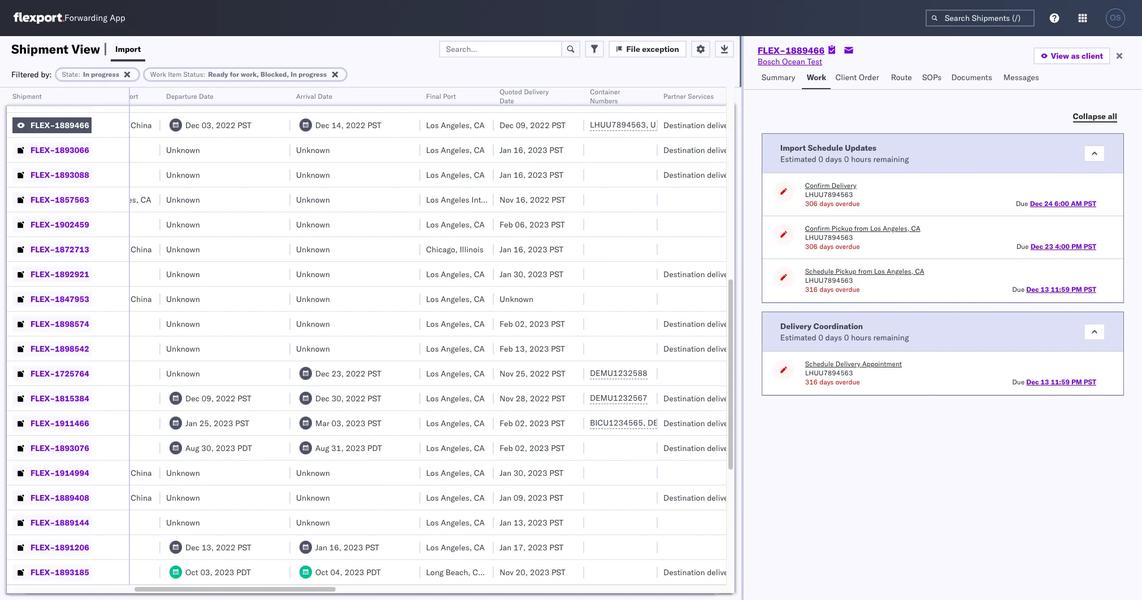 Task type: describe. For each thing, give the bounding box(es) containing it.
summary button
[[757, 67, 802, 89]]

Search Shipments (/) text field
[[926, 10, 1035, 27]]

remaining inside delivery coordination estimated 0 days 0 hours remaining
[[873, 333, 909, 343]]

1911466
[[55, 418, 89, 429]]

flex- for flex-1889145 button
[[31, 95, 55, 105]]

client
[[836, 72, 857, 83]]

2022 up jan 25, 2023 pst
[[216, 394, 236, 404]]

lhuu7894563,
[[590, 120, 648, 130]]

pickup for confirm
[[832, 224, 853, 233]]

2 progress from the left
[[299, 70, 327, 78]]

flex-1872713 button
[[12, 242, 91, 257]]

2 02, from the top
[[515, 418, 527, 429]]

306 for confirm pickup from los angeles, ca lhuu7894563
[[805, 242, 818, 251]]

5 feb from the top
[[500, 443, 513, 454]]

aug 31, 2023 pdt
[[315, 443, 382, 454]]

dec 23 4:00 pm pst button
[[1031, 242, 1096, 251]]

13 for schedule pickup from los angeles, ca lhuu7894563
[[1041, 285, 1049, 294]]

06,
[[515, 220, 527, 230]]

days for confirm delivery
[[820, 199, 834, 208]]

1 destination delivery from the top
[[663, 120, 735, 130]]

flex-1893185
[[31, 568, 89, 578]]

messages
[[1004, 72, 1039, 83]]

aug for aug 30, 2023 pdt
[[185, 443, 199, 454]]

flex-1898542
[[31, 344, 89, 354]]

13 for schedule delivery appointment lhuu7894563
[[1041, 378, 1049, 387]]

dec 13 11:59 pm pst button for schedule pickup from los angeles, ca lhuu7894563
[[1026, 285, 1096, 294]]

2022 down quoted delivery date button
[[530, 120, 550, 130]]

uetu5238478
[[650, 120, 705, 130]]

3 demo from the top
[[51, 220, 72, 230]]

5 demo from the top
[[51, 394, 72, 404]]

6 destination delivery from the top
[[663, 344, 735, 354]]

flex- for flex-1889144 button
[[31, 518, 55, 528]]

forwarding app
[[64, 13, 125, 23]]

jan 17, 2023 pst
[[500, 543, 563, 553]]

31,
[[331, 443, 344, 454]]

shipper up 1857563
[[74, 170, 102, 180]]

9 co. from the top
[[104, 543, 115, 553]]

flex-1902459
[[31, 220, 89, 230]]

shipper up the 1914994
[[74, 443, 102, 454]]

2 destination delivery from the top
[[663, 145, 735, 155]]

306 for confirm delivery lhuu7894563
[[805, 199, 818, 208]]

2 shanghai bluetech co., ltd from the top
[[19, 518, 137, 528]]

flex-1847953
[[31, 294, 89, 304]]

1 shanghai from the top
[[19, 95, 61, 105]]

test down 1889145
[[69, 120, 84, 130]]

10 flexport demo shipper co. from the top
[[19, 568, 115, 578]]

long
[[426, 568, 444, 578]]

flex- for flex-1889466 button
[[31, 120, 55, 130]]

flex- for flex-1911466 button
[[31, 418, 55, 429]]

5 shanghai, china from the top
[[93, 493, 152, 503]]

overdue for schedule delivery appointment lhuu7894563
[[836, 378, 860, 387]]

1 resize handle column header from the left
[[0, 88, 14, 601]]

shipper down 1872713
[[71, 269, 99, 279]]

9 flexport from the top
[[19, 543, 49, 553]]

flex-1893076 button
[[12, 441, 91, 456]]

1898542
[[55, 344, 89, 354]]

03, for mar
[[331, 418, 344, 429]]

due dec 24 6:00 am pst
[[1016, 199, 1096, 208]]

schedule for pickup
[[805, 267, 834, 276]]

0 vertical spatial flex-1889466
[[758, 45, 825, 56]]

1 shanghai bluetech co., ltd from the top
[[19, 95, 137, 105]]

shipper down 1898574
[[71, 344, 99, 354]]

shipper up 1893088
[[74, 145, 102, 155]]

resize handle column header for container numbers button
[[644, 88, 658, 601]]

9 demo from the top
[[51, 543, 72, 553]]

flex- for 'flex-1847953' button
[[31, 294, 55, 304]]

2022 up the oct 03, 2023 pdt
[[216, 543, 236, 553]]

documents button
[[947, 67, 999, 89]]

aug for aug 31, 2023 pdt
[[315, 443, 329, 454]]

2022 down dec 23, 2022 pst
[[346, 394, 365, 404]]

14,
[[332, 120, 344, 130]]

work item status : ready for work, blocked, in progress
[[150, 70, 327, 78]]

2 -- from the top
[[19, 244, 29, 255]]

confirm for confirm pickup from los angeles, ca
[[805, 224, 830, 233]]

5 co. from the top
[[104, 394, 115, 404]]

1893066
[[55, 145, 89, 155]]

destination delivery, export customs
[[663, 418, 795, 429]]

2 vertical spatial bosch
[[19, 294, 42, 304]]

1898574
[[55, 319, 89, 329]]

file
[[626, 44, 640, 54]]

los angeles international airport
[[426, 195, 544, 205]]

7 demo from the top
[[51, 443, 72, 454]]

6 yantian from the top
[[93, 394, 119, 404]]

flex-1892921
[[31, 269, 89, 279]]

flex-1911466
[[31, 418, 89, 429]]

dec 13, 2022 pst
[[185, 543, 251, 553]]

0 vertical spatial bosch ocean test
[[758, 57, 822, 67]]

flex-1914994 button
[[12, 465, 91, 481]]

flex-1891206
[[31, 543, 89, 553]]

1893076
[[55, 443, 89, 454]]

ready
[[208, 70, 228, 78]]

flex- for the flex-1898574 button
[[31, 319, 55, 329]]

forwarding app link
[[14, 12, 125, 24]]

work for work item status : ready for work, blocked, in progress
[[150, 70, 166, 78]]

6 demo from the top
[[51, 418, 72, 429]]

due dec 13 11:59 pm pst for schedule pickup from los angeles, ca lhuu7894563
[[1012, 285, 1096, 294]]

quoted
[[500, 88, 522, 96]]

2 flexport demo shipper co. from the top
[[19, 170, 115, 180]]

pdt for aug 31, 2023 pdt
[[367, 443, 382, 454]]

flex- for flex-1872713 button
[[31, 244, 55, 255]]

Search... text field
[[439, 40, 562, 57]]

3 shanghai, china from the top
[[93, 294, 152, 304]]

angeles, inside schedule pickup from los angeles, ca lhuu7894563
[[887, 267, 913, 276]]

resize handle column header for departure date button
[[277, 88, 290, 601]]

28,
[[516, 394, 528, 404]]

10 co. from the top
[[104, 568, 115, 578]]

316 for schedule pickup from los angeles, ca lhuu7894563
[[805, 285, 818, 294]]

pm for confirm pickup from los angeles, ca lhuu7894563
[[1071, 242, 1082, 251]]

1 flexport demo shipper co. from the top
[[19, 145, 115, 155]]

lhuu7894563 inside confirm pickup from los angeles, ca lhuu7894563
[[805, 233, 853, 242]]

6 flexport from the top
[[19, 418, 49, 429]]

shipment for shipment
[[12, 92, 42, 101]]

7 co. from the top
[[104, 443, 115, 454]]

13, up nov 25, 2022 pst
[[515, 344, 527, 354]]

0 vertical spatial 1889466
[[785, 45, 825, 56]]

schedule for delivery
[[805, 360, 834, 368]]

port for departure port
[[125, 92, 138, 101]]

flex-1857563 button
[[12, 192, 91, 208]]

test up work button
[[807, 57, 822, 67]]

arrival
[[296, 92, 316, 101]]

0 horizontal spatial view
[[71, 41, 100, 57]]

2 : from the left
[[203, 70, 205, 78]]

schedule pickup from los angeles, ca button
[[805, 267, 924, 276]]

final port button
[[420, 90, 483, 101]]

2022 down departure date button
[[216, 120, 236, 130]]

client order button
[[831, 67, 887, 89]]

flex-1893076
[[31, 443, 89, 454]]

1 bookings from the top
[[19, 269, 52, 279]]

1815384
[[55, 394, 89, 404]]

11:59 for schedule delivery appointment lhuu7894563
[[1051, 378, 1070, 387]]

angeles, inside confirm pickup from los angeles, ca lhuu7894563
[[883, 224, 910, 233]]

delivery, for destination
[[707, 493, 737, 503]]

collapse all button
[[1066, 108, 1124, 125]]

1 vertical spatial bosch ocean test
[[19, 120, 84, 130]]

os button
[[1103, 5, 1129, 31]]

shipper name
[[19, 92, 63, 101]]

2 feb from the top
[[500, 319, 513, 329]]

demu1232588
[[590, 368, 648, 379]]

1 horizontal spatial dec 09, 2022 pst
[[500, 120, 566, 130]]

flex-1847953 button
[[12, 291, 91, 307]]

pdt for aug 30, 2023 pdt
[[237, 443, 252, 454]]

final
[[426, 92, 441, 101]]

1 jan 30, 2023 pst from the top
[[500, 269, 563, 279]]

schedule pickup from los angeles, ca lhuu7894563
[[805, 267, 924, 285]]

1 jan 13, 2023 pst from the top
[[500, 95, 563, 105]]

filtered by:
[[11, 69, 52, 79]]

flex-1815384
[[31, 394, 89, 404]]

shipper down 1857563
[[74, 220, 102, 230]]

flex- for flex-1898542 button
[[31, 344, 55, 354]]

resize handle column header for departure port 'button' on the top of the page
[[147, 88, 160, 601]]

oct 03, 2023 pdt
[[185, 568, 251, 578]]

days for schedule delivery appointment
[[820, 378, 834, 387]]

6 co. from the top
[[104, 418, 115, 429]]

flex-1889145 button
[[12, 92, 91, 108]]

date for departure date
[[199, 92, 213, 101]]

2 shanghai, from the top
[[93, 244, 129, 255]]

flex-1889144 button
[[12, 515, 91, 531]]

13, down search... "text field"
[[514, 95, 526, 105]]

remaining inside import schedule updates estimated 0 days 0 hours remaining
[[873, 154, 909, 164]]

arrival date
[[296, 92, 332, 101]]

316 for schedule delivery appointment lhuu7894563
[[805, 378, 818, 387]]

lhuu7894563 inside schedule pickup from los angeles, ca lhuu7894563
[[805, 276, 853, 285]]

2 feb 02, 2023 pst from the top
[[500, 418, 565, 429]]

overdue for confirm delivery lhuu7894563
[[836, 199, 860, 208]]

feb 13, 2023 pst
[[500, 344, 565, 354]]

4 shanghai, china from the top
[[93, 468, 152, 478]]

1 progress from the left
[[91, 70, 119, 78]]

1 shanghai, china from the top
[[93, 120, 152, 130]]

3 bookings from the top
[[19, 344, 52, 354]]

7 destination delivery from the top
[[663, 394, 735, 404]]

0 horizontal spatial dec 09, 2022 pst
[[185, 394, 251, 404]]

shipper down 1725764 at the left bottom
[[74, 394, 102, 404]]

3 co. from the top
[[104, 220, 115, 230]]

work button
[[802, 67, 831, 89]]

dec 13 11:59 pm pst button for schedule delivery appointment lhuu7894563
[[1026, 378, 1096, 387]]

import for import schedule updates estimated 0 days 0 hours remaining
[[780, 143, 806, 153]]

lhuu7894563, uetu5238478
[[590, 120, 705, 130]]

2022 right 14,
[[346, 120, 365, 130]]

8 co. from the top
[[104, 468, 115, 478]]

shipment for shipment view
[[11, 41, 68, 57]]

10 flexport from the top
[[19, 568, 49, 578]]

9 destination delivery from the top
[[663, 568, 735, 578]]

flex-1889408
[[31, 493, 89, 503]]

ca inside confirm pickup from los angeles, ca lhuu7894563
[[911, 224, 920, 233]]

flex-1893066 button
[[12, 142, 91, 158]]

lhuu7894563 inside confirm delivery lhuu7894563
[[805, 190, 853, 199]]

03, for dec
[[202, 120, 214, 130]]

24
[[1044, 199, 1053, 208]]

flex-1857563
[[31, 195, 89, 205]]

flex-1893185 button
[[12, 565, 91, 581]]

1 flexport from the top
[[19, 145, 49, 155]]

due dec 13 11:59 pm pst for schedule delivery appointment lhuu7894563
[[1012, 378, 1096, 387]]

coordination
[[814, 321, 863, 331]]

2 shanghai from the top
[[19, 518, 61, 528]]

delivery for schedule delivery appointment lhuu7894563
[[836, 360, 860, 368]]

due for schedule pickup from los angeles, ca lhuu7894563
[[1012, 285, 1025, 294]]

nov for nov 28, 2022 pst
[[500, 394, 514, 404]]

blocked,
[[261, 70, 289, 78]]

2 co. from the top
[[104, 170, 115, 180]]

2 bookings from the top
[[19, 319, 52, 329]]

3 02, from the top
[[515, 443, 527, 454]]

partner
[[663, 92, 686, 101]]

2022 up the nov 28, 2022 pst
[[530, 369, 550, 379]]

8 flexport demo shipper co. from the top
[[19, 468, 115, 478]]

client
[[1082, 51, 1103, 61]]

due for schedule delivery appointment lhuu7894563
[[1012, 378, 1025, 387]]

hours inside import schedule updates estimated 0 days 0 hours remaining
[[851, 154, 871, 164]]

numbers
[[590, 97, 618, 105]]

1889144
[[55, 518, 89, 528]]

4 feb from the top
[[500, 418, 513, 429]]

los inside schedule pickup from los angeles, ca lhuu7894563
[[874, 267, 885, 276]]

hours inside delivery coordination estimated 0 days 0 hours remaining
[[851, 333, 871, 343]]

port for final port
[[443, 92, 456, 101]]

dec 14, 2022 pst
[[315, 120, 381, 130]]

los inside confirm pickup from los angeles, ca lhuu7894563
[[870, 224, 881, 233]]

aug 30, 2023 pdt
[[185, 443, 252, 454]]

23
[[1045, 242, 1053, 251]]

due dec 23 4:00 pm pst
[[1016, 242, 1096, 251]]

4 destination delivery from the top
[[663, 269, 735, 279]]

test up flex-1847953
[[54, 269, 69, 279]]

client order
[[836, 72, 879, 83]]

8 destination delivery from the top
[[663, 443, 735, 454]]

airport
[[519, 195, 544, 205]]

flex- for flex-1902459 button
[[31, 220, 55, 230]]

flex- for flex-1892921 button
[[31, 269, 55, 279]]

1 feb from the top
[[500, 220, 513, 230]]

1902459
[[55, 220, 89, 230]]

shipper down 1815384
[[74, 418, 102, 429]]

due for confirm pickup from los angeles, ca lhuu7894563
[[1016, 242, 1029, 251]]

0 vertical spatial bosch
[[758, 57, 780, 67]]

2022 right 28,
[[530, 394, 550, 404]]

13, up the 17,
[[514, 518, 526, 528]]

2 jan 13, 2023 pst from the top
[[500, 518, 563, 528]]

import for import
[[115, 44, 141, 54]]

1 co., from the top
[[105, 95, 121, 105]]

3 flexport from the top
[[19, 220, 49, 230]]

1 -- from the top
[[19, 195, 29, 205]]

schedule delivery appointment button
[[805, 360, 902, 369]]

2 ltd from the top
[[123, 518, 137, 528]]

8 demo from the top
[[51, 468, 72, 478]]

2 jan 30, 2023 pst from the top
[[500, 468, 563, 478]]

1 vertical spatial ocean
[[44, 120, 67, 130]]

sops button
[[918, 67, 947, 89]]



Task type: vqa. For each thing, say whether or not it's contained in the screenshot.
Due Nov 4, 11:59 PM
no



Task type: locate. For each thing, give the bounding box(es) containing it.
days down confirm pickup from los angeles, ca lhuu7894563
[[820, 242, 834, 251]]

1 vertical spatial estimated
[[780, 333, 816, 343]]

nov 28, 2022 pst
[[500, 394, 566, 404]]

delivery inside the quoted delivery date
[[524, 88, 549, 96]]

confirm delivery button
[[805, 181, 857, 190]]

ocean down flex-1889145 button
[[44, 120, 67, 130]]

jan
[[500, 95, 511, 105], [500, 145, 511, 155], [500, 170, 511, 180], [500, 244, 511, 255], [500, 269, 511, 279], [185, 418, 197, 429], [500, 468, 511, 478], [500, 493, 511, 503], [500, 518, 511, 528], [315, 543, 327, 553], [500, 543, 511, 553]]

1 vertical spatial 11:59
[[1051, 378, 1070, 387]]

2 vertical spatial pm
[[1071, 378, 1082, 387]]

0 horizontal spatial progress
[[91, 70, 119, 78]]

from down confirm pickup from los angeles, ca lhuu7894563
[[858, 267, 872, 276]]

days down coordination
[[825, 333, 842, 343]]

0 vertical spatial 13
[[1041, 285, 1049, 294]]

1 horizontal spatial import
[[780, 143, 806, 153]]

overdue down schedule delivery appointment lhuu7894563
[[836, 378, 860, 387]]

9 yantian from the top
[[93, 568, 119, 578]]

ocean inside bosch ocean test link
[[782, 57, 805, 67]]

filtered
[[11, 69, 39, 79]]

due dec 13 11:59 pm pst
[[1012, 285, 1096, 294], [1012, 378, 1096, 387]]

2 estimated from the top
[[780, 333, 816, 343]]

1 vertical spatial from
[[858, 267, 872, 276]]

1 vertical spatial bookings
[[19, 319, 52, 329]]

port right final
[[443, 92, 456, 101]]

0 horizontal spatial port
[[125, 92, 138, 101]]

departure inside 'button'
[[93, 92, 124, 101]]

1 co. from the top
[[104, 145, 115, 155]]

0 vertical spatial feb 02, 2023 pst
[[500, 319, 565, 329]]

0 horizontal spatial 1889466
[[55, 120, 89, 130]]

oct for oct 03, 2023 pdt
[[185, 568, 198, 578]]

1 vertical spatial co.,
[[105, 518, 121, 528]]

0 horizontal spatial date
[[199, 92, 213, 101]]

4 flexport from the top
[[19, 369, 49, 379]]

-- left flex-1889408
[[19, 493, 29, 503]]

1 vertical spatial --
[[19, 244, 29, 255]]

test up flex-1725764
[[54, 344, 69, 354]]

pickup inside confirm pickup from los angeles, ca lhuu7894563
[[832, 224, 853, 233]]

dec 03, 2022 pst
[[185, 120, 251, 130]]

2 306 days overdue from the top
[[805, 242, 860, 251]]

0 vertical spatial 25,
[[516, 369, 528, 379]]

departure date button
[[160, 90, 279, 101]]

import up confirm delivery button
[[780, 143, 806, 153]]

route
[[891, 72, 912, 83]]

1 vertical spatial bosch
[[19, 120, 42, 130]]

jan 30, 2023 pst down feb 06, 2023 pst
[[500, 269, 563, 279]]

departure down state : in progress
[[93, 92, 124, 101]]

co. right 1893066
[[104, 145, 115, 155]]

0 vertical spatial 306
[[805, 199, 818, 208]]

5 flexport demo shipper co. from the top
[[19, 394, 115, 404]]

flexport demo shipper co.
[[19, 145, 115, 155], [19, 170, 115, 180], [19, 220, 115, 230], [19, 369, 115, 379], [19, 394, 115, 404], [19, 418, 115, 429], [19, 443, 115, 454], [19, 468, 115, 478], [19, 543, 115, 553], [19, 568, 115, 578]]

aug left the 31,
[[315, 443, 329, 454]]

pm for schedule pickup from los angeles, ca lhuu7894563
[[1071, 285, 1082, 294]]

1 vertical spatial shanghai bluetech co., ltd
[[19, 518, 137, 528]]

shipper down 1847953
[[71, 319, 99, 329]]

30, down 23,
[[332, 394, 344, 404]]

1872713
[[55, 244, 89, 255]]

2022 right 23,
[[346, 369, 365, 379]]

3 nov from the top
[[500, 394, 514, 404]]

shanghai, right 1889408
[[93, 493, 129, 503]]

8 flexport from the top
[[19, 468, 49, 478]]

3 overdue from the top
[[836, 285, 860, 294]]

work left client
[[807, 72, 826, 83]]

flex- for flex-1893185 button
[[31, 568, 55, 578]]

2 306 from the top
[[805, 242, 818, 251]]

1 departure from the left
[[93, 92, 124, 101]]

from
[[854, 224, 869, 233], [858, 267, 872, 276]]

co. right the 1902459
[[104, 220, 115, 230]]

arrival date button
[[290, 90, 409, 101]]

forwarding
[[64, 13, 108, 23]]

demo down flex-1898542
[[51, 369, 72, 379]]

2 yantian from the top
[[93, 145, 119, 155]]

30, down 06,
[[514, 269, 526, 279]]

8 yantian from the top
[[93, 543, 119, 553]]

flex-1725764 button
[[12, 366, 91, 382]]

pdt down jan 25, 2023 pst
[[237, 443, 252, 454]]

overdue down confirm pickup from los angeles, ca lhuu7894563
[[836, 242, 860, 251]]

remaining up appointment on the bottom right
[[873, 333, 909, 343]]

delivery for quoted delivery date
[[524, 88, 549, 96]]

3 flexport demo shipper co. from the top
[[19, 220, 115, 230]]

2 horizontal spatial date
[[500, 97, 514, 105]]

1891206
[[55, 543, 89, 553]]

status
[[183, 70, 203, 78]]

-- left "flex-1872713"
[[19, 244, 29, 255]]

1 remaining from the top
[[873, 154, 909, 164]]

flex-1889466 up flex-1893066
[[31, 120, 89, 130]]

pickup for schedule
[[836, 267, 856, 276]]

5 flexport from the top
[[19, 394, 49, 404]]

delivery left coordination
[[780, 321, 812, 331]]

shanghai, down departure port
[[93, 120, 129, 130]]

2022 up feb 06, 2023 pst
[[530, 195, 550, 205]]

03, down dec 13, 2022 pst
[[200, 568, 213, 578]]

2 departure from the left
[[166, 92, 197, 101]]

0 vertical spatial shanghai
[[19, 95, 61, 105]]

days up confirm delivery button
[[825, 154, 842, 164]]

lhuu7894563 down delivery coordination estimated 0 days 0 hours remaining
[[805, 369, 853, 378]]

1 vertical spatial dec 09, 2022 pst
[[185, 394, 251, 404]]

demo
[[51, 145, 72, 155], [51, 170, 72, 180], [51, 220, 72, 230], [51, 369, 72, 379], [51, 394, 72, 404], [51, 418, 72, 429], [51, 443, 72, 454], [51, 468, 72, 478], [51, 543, 72, 553], [51, 568, 72, 578]]

1 vertical spatial jan 13, 2023 pst
[[500, 518, 563, 528]]

1 horizontal spatial oct
[[315, 568, 328, 578]]

0 vertical spatial pickup
[[832, 224, 853, 233]]

1 horizontal spatial port
[[443, 92, 456, 101]]

shanghai, right the 1914994
[[93, 468, 129, 478]]

6 resize handle column header from the left
[[407, 88, 420, 601]]

test
[[807, 57, 822, 67], [69, 120, 84, 130], [54, 269, 69, 279], [69, 294, 84, 304], [54, 319, 69, 329], [54, 344, 69, 354]]

estimated inside import schedule updates estimated 0 days 0 hours remaining
[[780, 154, 816, 164]]

documents
[[951, 72, 992, 83]]

date inside the quoted delivery date
[[500, 97, 514, 105]]

0 vertical spatial 306 days overdue
[[805, 199, 860, 208]]

25, for nov
[[516, 369, 528, 379]]

0 vertical spatial confirm
[[805, 181, 830, 190]]

shipper down 1893076
[[74, 468, 102, 478]]

yantian right 1893088
[[93, 170, 119, 180]]

306 down confirm pickup from los angeles, ca lhuu7894563
[[805, 242, 818, 251]]

from inside confirm pickup from los angeles, ca lhuu7894563
[[854, 224, 869, 233]]

flex- for flex-1893066 button
[[31, 145, 55, 155]]

03, down departure date button
[[202, 120, 214, 130]]

resize handle column header for final port button
[[480, 88, 494, 601]]

4 flexport demo shipper co. from the top
[[19, 369, 115, 379]]

5 yantian from the top
[[93, 344, 119, 354]]

1 vertical spatial 316 days overdue
[[805, 378, 860, 387]]

remaining down updates
[[873, 154, 909, 164]]

confirm pickup from los angeles, ca button
[[805, 224, 920, 233]]

03, for oct
[[200, 568, 213, 578]]

nov for nov 20, 2023 pst
[[500, 568, 514, 578]]

delivery inside schedule delivery appointment lhuu7894563
[[836, 360, 860, 368]]

2 flexport from the top
[[19, 170, 49, 180]]

3 resize handle column header from the left
[[115, 88, 129, 601]]

lhuu7894563
[[805, 190, 853, 199], [805, 233, 853, 242], [805, 276, 853, 285], [805, 369, 853, 378]]

316 days overdue for pickup
[[805, 285, 860, 294]]

0 vertical spatial ltd
[[123, 95, 137, 105]]

lhuu7894563 inside schedule delivery appointment lhuu7894563
[[805, 369, 853, 378]]

4 nov from the top
[[500, 568, 514, 578]]

1857563
[[55, 195, 89, 205]]

route button
[[887, 67, 918, 89]]

4 demo from the top
[[51, 369, 72, 379]]

pdt down mar 03, 2023 pst
[[367, 443, 382, 454]]

0 vertical spatial hours
[[851, 154, 871, 164]]

date down ready at the left top of page
[[199, 92, 213, 101]]

demo down flex-1893066
[[51, 170, 72, 180]]

1 vertical spatial remaining
[[873, 333, 909, 343]]

ltd
[[123, 95, 137, 105], [123, 518, 137, 528]]

pickup down confirm delivery lhuu7894563
[[832, 224, 853, 233]]

316 down schedule delivery appointment lhuu7894563
[[805, 378, 818, 387]]

item
[[168, 70, 182, 78]]

9 flexport demo shipper co. from the top
[[19, 543, 115, 553]]

4 yantian from the top
[[93, 269, 119, 279]]

shipment down the filtered at top left
[[12, 92, 42, 101]]

pdt for oct 03, 2023 pdt
[[236, 568, 251, 578]]

0 vertical spatial estimated
[[780, 154, 816, 164]]

1 vertical spatial 316
[[805, 378, 818, 387]]

1 horizontal spatial departure
[[166, 92, 197, 101]]

work left item
[[150, 70, 166, 78]]

1 vertical spatial import
[[780, 143, 806, 153]]

2 confirm from the top
[[805, 224, 830, 233]]

-
[[19, 195, 24, 205], [24, 195, 29, 205], [19, 244, 24, 255], [24, 244, 29, 255], [19, 493, 24, 503], [24, 493, 29, 503]]

0 vertical spatial 316
[[805, 285, 818, 294]]

bosch ocean test down flex-1889466 link
[[758, 57, 822, 67]]

2 vertical spatial --
[[19, 493, 29, 503]]

partner services
[[663, 92, 714, 101]]

0 vertical spatial 03,
[[202, 120, 214, 130]]

: left ready at the left top of page
[[203, 70, 205, 78]]

date for arrival date
[[318, 92, 332, 101]]

flex-1889145
[[31, 95, 89, 105]]

flex-1815384 button
[[12, 391, 91, 407]]

shanghai, china
[[93, 120, 152, 130], [93, 244, 152, 255], [93, 294, 152, 304], [93, 468, 152, 478], [93, 493, 152, 503]]

bookings up flex-1898542 button
[[19, 319, 52, 329]]

delivery inside confirm delivery lhuu7894563
[[832, 181, 857, 190]]

1 vertical spatial dec 13 11:59 pm pst button
[[1026, 378, 1096, 387]]

schedule inside import schedule updates estimated 0 days 0 hours remaining
[[808, 143, 843, 153]]

import schedule updates estimated 0 days 0 hours remaining
[[780, 143, 909, 164]]

exception
[[642, 44, 679, 54]]

mar 03, 2023 pst
[[315, 418, 381, 429]]

flex- for flex-1815384 button
[[31, 394, 55, 404]]

flexport demo shipper co. up 1893076
[[19, 418, 115, 429]]

1 delivery, from the top
[[707, 418, 737, 429]]

1 bookings test shipper china from the top
[[19, 269, 122, 279]]

1 vertical spatial 1889466
[[55, 120, 89, 130]]

20,
[[516, 568, 528, 578]]

import inside button
[[115, 44, 141, 54]]

1 306 days overdue from the top
[[805, 199, 860, 208]]

306 days overdue for pickup
[[805, 242, 860, 251]]

0 horizontal spatial :
[[78, 70, 80, 78]]

flexport up flex-1872713 button
[[19, 220, 49, 230]]

collapse all
[[1073, 111, 1117, 121]]

1 lhuu7894563 from the top
[[805, 190, 853, 199]]

1 yantian from the top
[[93, 95, 119, 105]]

3 destination delivery from the top
[[663, 170, 735, 180]]

yantian
[[93, 95, 119, 105], [93, 145, 119, 155], [93, 170, 119, 180], [93, 269, 119, 279], [93, 344, 119, 354], [93, 394, 119, 404], [93, 443, 119, 454], [93, 543, 119, 553], [93, 568, 119, 578]]

overdue for schedule pickup from los angeles, ca lhuu7894563
[[836, 285, 860, 294]]

1 horizontal spatial 25,
[[516, 369, 528, 379]]

3 bookings test shipper china from the top
[[19, 344, 122, 354]]

2 oct from the left
[[315, 568, 328, 578]]

departure port button
[[87, 90, 149, 101]]

flex-1889466 inside button
[[31, 120, 89, 130]]

0 horizontal spatial departure
[[93, 92, 124, 101]]

2 vertical spatial ocean
[[44, 294, 67, 304]]

0 horizontal spatial aug
[[185, 443, 199, 454]]

0 vertical spatial remaining
[[873, 154, 909, 164]]

1 in from the left
[[83, 70, 89, 78]]

flex- for flex-1893088 button
[[31, 170, 55, 180]]

1 13 from the top
[[1041, 285, 1049, 294]]

2 delivery, from the top
[[707, 493, 737, 503]]

316 days overdue for delivery
[[805, 378, 860, 387]]

resize handle column header
[[0, 88, 14, 601], [73, 88, 87, 601], [115, 88, 129, 601], [147, 88, 160, 601], [277, 88, 290, 601], [407, 88, 420, 601], [480, 88, 494, 601], [571, 88, 584, 601], [644, 88, 658, 601]]

306 days overdue for delivery
[[805, 199, 860, 208]]

days for confirm pickup from los angeles, ca
[[820, 242, 834, 251]]

lhuu7894563 up coordination
[[805, 276, 853, 285]]

1 oct from the left
[[185, 568, 198, 578]]

departure for departure date
[[166, 92, 197, 101]]

2 co., from the top
[[105, 518, 121, 528]]

1 vertical spatial ltd
[[123, 518, 137, 528]]

due for confirm delivery lhuu7894563
[[1016, 199, 1028, 208]]

days inside delivery coordination estimated 0 days 0 hours remaining
[[825, 333, 842, 343]]

delivery for confirm delivery lhuu7894563
[[832, 181, 857, 190]]

6:00
[[1055, 199, 1069, 208]]

aug down jan 25, 2023 pst
[[185, 443, 199, 454]]

13
[[1041, 285, 1049, 294], [1041, 378, 1049, 387]]

dec
[[185, 120, 200, 130], [315, 120, 329, 130], [500, 120, 514, 130], [1030, 199, 1043, 208], [1031, 242, 1043, 251], [1026, 285, 1039, 294], [315, 369, 329, 379], [1026, 378, 1039, 387], [185, 394, 200, 404], [315, 394, 329, 404], [185, 543, 200, 553]]

bosch ocean test link
[[758, 56, 822, 67]]

5 destination delivery from the top
[[663, 319, 735, 329]]

1 vertical spatial 03,
[[331, 418, 344, 429]]

flex-1889466
[[758, 45, 825, 56], [31, 120, 89, 130]]

departure inside button
[[166, 92, 197, 101]]

2 shanghai, china from the top
[[93, 244, 152, 255]]

2 in from the left
[[291, 70, 297, 78]]

1 horizontal spatial 1889466
[[785, 45, 825, 56]]

import button
[[111, 36, 145, 62]]

flex-1872713
[[31, 244, 89, 255]]

4 shanghai, from the top
[[93, 468, 129, 478]]

flex- for flex-1891206 button
[[31, 543, 55, 553]]

customs
[[765, 418, 795, 429]]

delivery, for export
[[707, 418, 737, 429]]

flexport
[[19, 145, 49, 155], [19, 170, 49, 180], [19, 220, 49, 230], [19, 369, 49, 379], [19, 394, 49, 404], [19, 418, 49, 429], [19, 443, 49, 454], [19, 468, 49, 478], [19, 543, 49, 553], [19, 568, 49, 578]]

port inside final port button
[[443, 92, 456, 101]]

dec 30, 2022 pst
[[315, 394, 381, 404]]

1 ltd from the top
[[123, 95, 137, 105]]

flex-1898574 button
[[12, 316, 91, 332]]

shipment inside button
[[12, 92, 42, 101]]

1 vertical spatial demu1232567
[[648, 418, 705, 428]]

0 vertical spatial jan 30, 2023 pst
[[500, 269, 563, 279]]

jan 30, 2023 pst
[[500, 269, 563, 279], [500, 468, 563, 478]]

1889466 up work button
[[785, 45, 825, 56]]

2 vertical spatial bookings
[[19, 344, 52, 354]]

flexport up flex-1893185 button
[[19, 543, 49, 553]]

shipment button
[[7, 90, 118, 101]]

3 yantian from the top
[[93, 170, 119, 180]]

delivery down import schedule updates estimated 0 days 0 hours remaining on the top right of the page
[[832, 181, 857, 190]]

shipper inside "button"
[[19, 92, 43, 101]]

1 demo from the top
[[51, 145, 72, 155]]

flexport. image
[[14, 12, 64, 24]]

jan 16, 2023 pst
[[500, 145, 563, 155], [500, 170, 563, 180], [500, 244, 563, 255], [315, 543, 379, 553]]

7 flexport demo shipper co. from the top
[[19, 443, 115, 454]]

1 vertical spatial flex-1889466
[[31, 120, 89, 130]]

1 vertical spatial jan 30, 2023 pst
[[500, 468, 563, 478]]

3 shanghai, from the top
[[93, 294, 129, 304]]

0 vertical spatial bookings test shipper china
[[19, 269, 122, 279]]

overdue
[[836, 199, 860, 208], [836, 242, 860, 251], [836, 285, 860, 294], [836, 378, 860, 387]]

3 feb from the top
[[500, 344, 513, 354]]

demo up flex-1911466
[[51, 394, 72, 404]]

co. right the 1914994
[[104, 468, 115, 478]]

port inside departure port 'button'
[[125, 92, 138, 101]]

0 vertical spatial shipment
[[11, 41, 68, 57]]

2 vertical spatial 09,
[[514, 493, 526, 503]]

1 vertical spatial feb 02, 2023 pst
[[500, 418, 565, 429]]

container numbers
[[590, 88, 620, 105]]

4 co. from the top
[[104, 369, 115, 379]]

1 vertical spatial schedule
[[805, 267, 834, 276]]

25, up aug 30, 2023 pdt
[[199, 418, 212, 429]]

bosch ocean test down flex-1889145 button
[[19, 120, 84, 130]]

bookings down the flex-1898574 button
[[19, 344, 52, 354]]

flex-1889466 link
[[758, 45, 825, 56]]

0 horizontal spatial 25,
[[199, 418, 212, 429]]

316
[[805, 285, 818, 294], [805, 378, 818, 387]]

beach,
[[446, 568, 471, 578]]

delivery inside delivery coordination estimated 0 days 0 hours remaining
[[780, 321, 812, 331]]

1889408
[[55, 493, 89, 503]]

flexport demo shipper co. down 1911466 at the left bottom
[[19, 443, 115, 454]]

flexport demo shipper co. down 1898542 at the left bottom of the page
[[19, 369, 115, 379]]

state : in progress
[[62, 70, 119, 78]]

0 vertical spatial demu1232567
[[590, 393, 648, 404]]

for
[[230, 70, 239, 78]]

ocean down flex-1889466 link
[[782, 57, 805, 67]]

bosch down shipper name
[[19, 120, 42, 130]]

confirm inside confirm pickup from los angeles, ca lhuu7894563
[[805, 224, 830, 233]]

shipper down 1889144
[[74, 543, 102, 553]]

3 -- from the top
[[19, 493, 29, 503]]

ca inside schedule pickup from los angeles, ca lhuu7894563
[[915, 267, 924, 276]]

test down 1892921
[[69, 294, 84, 304]]

1 306 from the top
[[805, 199, 818, 208]]

days for schedule pickup from los angeles, ca
[[820, 285, 834, 294]]

all
[[1108, 111, 1117, 121]]

1847953
[[55, 294, 89, 304]]

1 horizontal spatial work
[[807, 72, 826, 83]]

confirm inside confirm delivery lhuu7894563
[[805, 181, 830, 190]]

nov left 20,
[[500, 568, 514, 578]]

delivery down delivery coordination estimated 0 days 0 hours remaining
[[836, 360, 860, 368]]

1 vertical spatial 09,
[[202, 394, 214, 404]]

1 vertical spatial shipment
[[12, 92, 42, 101]]

resize handle column header for shipper name "button"
[[73, 88, 87, 601]]

1 shanghai, from the top
[[93, 120, 129, 130]]

illinois
[[460, 244, 484, 255]]

schedule inside schedule pickup from los angeles, ca lhuu7894563
[[805, 267, 834, 276]]

import
[[115, 44, 141, 54], [780, 143, 806, 153]]

1 vertical spatial 306
[[805, 242, 818, 251]]

flexport demo shipper co. up 1872713
[[19, 220, 115, 230]]

days inside import schedule updates estimated 0 days 0 hours remaining
[[825, 154, 842, 164]]

pdt for oct 04, 2023 pdt
[[366, 568, 381, 578]]

test down flex-1847953
[[54, 319, 69, 329]]

1893088
[[55, 170, 89, 180]]

departure
[[93, 92, 124, 101], [166, 92, 197, 101]]

yantian right 1898542 at the left bottom of the page
[[93, 344, 119, 354]]

1 vertical spatial bluetech
[[63, 518, 103, 528]]

feb up nov 25, 2022 pst
[[500, 344, 513, 354]]

resize handle column header for quoted delivery date button
[[571, 88, 584, 601]]

shipment
[[11, 41, 68, 57], [12, 92, 42, 101]]

0 vertical spatial shanghai bluetech co., ltd
[[19, 95, 137, 105]]

schedule inside schedule delivery appointment lhuu7894563
[[805, 360, 834, 368]]

departure for departure port
[[93, 92, 124, 101]]

5 shanghai, from the top
[[93, 493, 129, 503]]

flex- for flex-1893076 button
[[31, 443, 55, 454]]

shipper down 1891206
[[74, 568, 102, 578]]

2 overdue from the top
[[836, 242, 860, 251]]

oct
[[185, 568, 198, 578], [315, 568, 328, 578]]

import down the app
[[115, 44, 141, 54]]

shanghai, right 1847953
[[93, 294, 129, 304]]

lhuu7894563 down confirm delivery lhuu7894563
[[805, 233, 853, 242]]

2 vertical spatial bookings test shipper china
[[19, 344, 122, 354]]

flexport down flex-1889466 button
[[19, 145, 49, 155]]

work
[[150, 70, 166, 78], [807, 72, 826, 83]]

estimated inside delivery coordination estimated 0 days 0 hours remaining
[[780, 333, 816, 343]]

shipper up 1815384
[[74, 369, 102, 379]]

1 bluetech from the top
[[63, 95, 103, 105]]

1 vertical spatial bookings test shipper china
[[19, 319, 122, 329]]

0 horizontal spatial in
[[83, 70, 89, 78]]

quoted delivery date
[[500, 88, 549, 105]]

overdue for confirm pickup from los angeles, ca lhuu7894563
[[836, 242, 860, 251]]

bluetech down state : in progress
[[63, 95, 103, 105]]

1 02, from the top
[[515, 319, 527, 329]]

2 pm from the top
[[1071, 285, 1082, 294]]

2 vertical spatial feb 02, 2023 pst
[[500, 443, 565, 454]]

dec 13 11:59 pm pst button
[[1026, 285, 1096, 294], [1026, 378, 1096, 387]]

1 nov from the top
[[500, 195, 514, 205]]

13, up the oct 03, 2023 pdt
[[202, 543, 214, 553]]

3 pm from the top
[[1071, 378, 1082, 387]]

1 feb 02, 2023 pst from the top
[[500, 319, 565, 329]]

13,
[[514, 95, 526, 105], [515, 344, 527, 354], [514, 518, 526, 528], [202, 543, 214, 553]]

chicago,
[[426, 244, 458, 255]]

1 vertical spatial confirm
[[805, 224, 830, 233]]

2 bookings test shipper china from the top
[[19, 319, 122, 329]]

1 due dec 13 11:59 pm pst from the top
[[1012, 285, 1096, 294]]

25, up 28,
[[516, 369, 528, 379]]

dec 23, 2022 pst
[[315, 369, 381, 379]]

nov for nov 25, 2022 pst
[[500, 369, 514, 379]]

1889145
[[55, 95, 89, 105]]

from inside schedule pickup from los angeles, ca lhuu7894563
[[858, 267, 872, 276]]

0 vertical spatial import
[[115, 44, 141, 54]]

departure down item
[[166, 92, 197, 101]]

flex-1889408 button
[[12, 490, 91, 506]]

1 vertical spatial shanghai
[[19, 518, 61, 528]]

from for 306 days overdue
[[854, 224, 869, 233]]

flex- for the flex-1725764 button
[[31, 369, 55, 379]]

demo up flex-1893185
[[51, 543, 72, 553]]

1 horizontal spatial in
[[291, 70, 297, 78]]

feb up jan 09, 2023 pst
[[500, 443, 513, 454]]

0 vertical spatial 316 days overdue
[[805, 285, 860, 294]]

2 bluetech from the top
[[63, 518, 103, 528]]

0 horizontal spatial import
[[115, 44, 141, 54]]

2 vertical spatial 03,
[[200, 568, 213, 578]]

work for work
[[807, 72, 826, 83]]

1 : from the left
[[78, 70, 80, 78]]

0 vertical spatial dec 13 11:59 pm pst button
[[1026, 285, 1096, 294]]

0 horizontal spatial work
[[150, 70, 166, 78]]

oct for oct 04, 2023 pdt
[[315, 568, 328, 578]]

confirm for confirm delivery
[[805, 181, 830, 190]]

1 horizontal spatial view
[[1051, 51, 1069, 61]]

view inside view as client "button"
[[1051, 51, 1069, 61]]

1 vertical spatial delivery,
[[707, 493, 737, 503]]

nov for nov 16, 2022 pst
[[500, 195, 514, 205]]

flexport up flex-1914994 button
[[19, 443, 49, 454]]

0 vertical spatial bluetech
[[63, 95, 103, 105]]

09, down the quoted delivery date
[[516, 120, 528, 130]]

1 vertical spatial due dec 13 11:59 pm pst
[[1012, 378, 1096, 387]]

resize handle column header for shipment button
[[115, 88, 129, 601]]

flex- for flex-1857563 button on the top of the page
[[31, 195, 55, 205]]

0 vertical spatial from
[[854, 224, 869, 233]]

flex- for flex-1889408 button
[[31, 493, 55, 503]]

0 vertical spatial co.,
[[105, 95, 121, 105]]

1 vertical spatial 02,
[[515, 418, 527, 429]]

2 due dec 13 11:59 pm pst from the top
[[1012, 378, 1096, 387]]

schedule delivery appointment lhuu7894563
[[805, 360, 902, 378]]

from for 316 days overdue
[[858, 267, 872, 276]]

departure date
[[166, 92, 213, 101]]

7 flexport from the top
[[19, 443, 49, 454]]

international
[[472, 195, 517, 205]]

flex-1725764
[[31, 369, 89, 379]]

co. right 1725764 at the left bottom
[[104, 369, 115, 379]]

nov 20, 2023 pst
[[500, 568, 566, 578]]

11:59 for schedule pickup from los angeles, ca lhuu7894563
[[1051, 285, 1070, 294]]

2 vertical spatial bosch ocean test
[[19, 294, 84, 304]]

resize handle column header for arrival date button
[[407, 88, 420, 601]]

hours down coordination
[[851, 333, 871, 343]]

0 vertical spatial jan 13, 2023 pst
[[500, 95, 563, 105]]

6 flexport demo shipper co. from the top
[[19, 418, 115, 429]]

1 aug from the left
[[185, 443, 199, 454]]

flexport down flex-1891206 button
[[19, 568, 49, 578]]

flexport down flex-1815384 button
[[19, 418, 49, 429]]

pdt
[[237, 443, 252, 454], [367, 443, 382, 454], [236, 568, 251, 578], [366, 568, 381, 578]]

flex- for flex-1914994 button
[[31, 468, 55, 478]]

1889466 inside button
[[55, 120, 89, 130]]

pickup inside schedule pickup from los angeles, ca lhuu7894563
[[836, 267, 856, 276]]

30, down jan 25, 2023 pst
[[201, 443, 214, 454]]

flex-1911466 button
[[12, 416, 91, 431]]

flexport up flex-1889408 button
[[19, 468, 49, 478]]

0 vertical spatial schedule
[[808, 143, 843, 153]]

0 vertical spatial due dec 13 11:59 pm pst
[[1012, 285, 1096, 294]]

2 dec 13 11:59 pm pst button from the top
[[1026, 378, 1096, 387]]

co. right 1893088
[[104, 170, 115, 180]]

am
[[1071, 199, 1082, 208]]

0 horizontal spatial flex-1889466
[[31, 120, 89, 130]]

1 port from the left
[[125, 92, 138, 101]]

bluetech up 1891206
[[63, 518, 103, 528]]

pm for schedule delivery appointment lhuu7894563
[[1071, 378, 1082, 387]]

1 11:59 from the top
[[1051, 285, 1070, 294]]

collapse
[[1073, 111, 1106, 121]]

import inside import schedule updates estimated 0 days 0 hours remaining
[[780, 143, 806, 153]]

306
[[805, 199, 818, 208], [805, 242, 818, 251]]

25, for jan
[[199, 418, 212, 429]]

3 feb 02, 2023 pst from the top
[[500, 443, 565, 454]]

1 horizontal spatial date
[[318, 92, 332, 101]]

3 lhuu7894563 from the top
[[805, 276, 853, 285]]

nov left airport on the left top of the page
[[500, 195, 514, 205]]

30, up jan 09, 2023 pst
[[514, 468, 526, 478]]

work inside button
[[807, 72, 826, 83]]

0 vertical spatial 09,
[[516, 120, 528, 130]]



